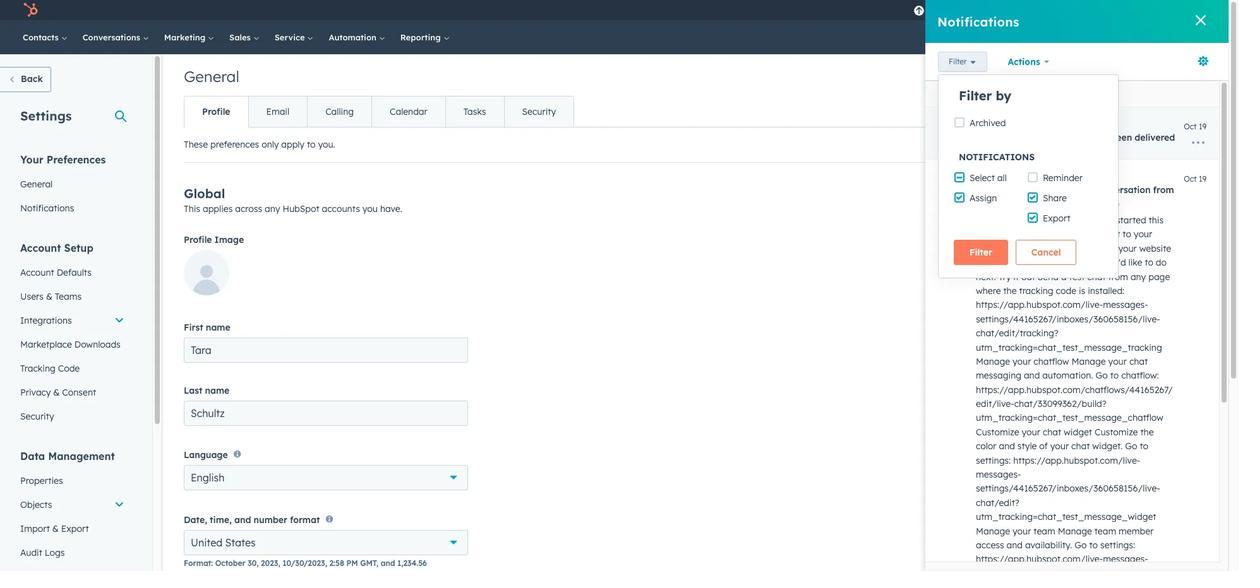 Task type: locate. For each thing, give the bounding box(es) containing it.
profile left image
[[184, 234, 212, 246]]

& for consent
[[53, 387, 60, 399]]

tracking code
[[20, 363, 80, 375]]

1 vertical spatial profile
[[184, 234, 212, 246]]

2 vertical spatial &
[[52, 524, 59, 535]]

email link
[[248, 97, 307, 127]]

1 vertical spatial security
[[20, 411, 54, 423]]

0 vertical spatial &
[[46, 291, 52, 303]]

accounts
[[322, 203, 360, 215]]

0 vertical spatial name
[[206, 322, 230, 334]]

0 vertical spatial account
[[20, 242, 61, 255]]

profile up preferences
[[202, 106, 230, 118]]

defaults
[[57, 267, 92, 279]]

date, time, and number format
[[184, 515, 320, 526]]

settings
[[20, 108, 72, 124]]

1 horizontal spatial ,
[[325, 559, 327, 569]]

marketplace downloads link
[[13, 333, 132, 357]]

name for last name
[[205, 385, 230, 397]]

security inside account setup element
[[20, 411, 54, 423]]

name for first name
[[206, 322, 230, 334]]

privacy & consent
[[20, 387, 96, 399]]

marketing link
[[157, 20, 222, 54]]

navigation
[[184, 96, 575, 128]]

0 horizontal spatial general
[[20, 179, 53, 190]]

users & teams
[[20, 291, 82, 303]]

0 vertical spatial and
[[234, 515, 251, 526]]

,
[[278, 559, 280, 569], [325, 559, 327, 569], [377, 559, 379, 569]]

calendar
[[390, 106, 428, 118]]

marketplaces button
[[1000, 0, 1027, 20]]

0 horizontal spatial ,
[[278, 559, 280, 569]]

& inside data management element
[[52, 524, 59, 535]]

logs
[[45, 548, 65, 559]]

upgrade
[[928, 6, 963, 16]]

your preferences element
[[13, 153, 132, 221]]

users
[[20, 291, 44, 303]]

have.
[[380, 203, 402, 215]]

0 horizontal spatial security
[[20, 411, 54, 423]]

1 vertical spatial &
[[53, 387, 60, 399]]

to
[[307, 139, 316, 150]]

apply
[[281, 139, 305, 150]]

back link
[[0, 67, 51, 92]]

0 vertical spatial security
[[522, 106, 556, 118]]

apoptosis
[[1117, 5, 1156, 15]]

notifications image
[[1076, 6, 1088, 17]]

integrations button
[[13, 309, 132, 333]]

, left 2:58 on the left bottom
[[325, 559, 327, 569]]

1 vertical spatial security link
[[13, 405, 132, 429]]

import
[[20, 524, 50, 535]]

contacts link
[[15, 20, 75, 54]]

account defaults link
[[13, 261, 132, 285]]

0 vertical spatial general
[[184, 67, 239, 86]]

profile inside profile link
[[202, 106, 230, 118]]

last
[[184, 385, 202, 397]]

& right the users
[[46, 291, 52, 303]]

time,
[[210, 515, 232, 526]]

apoptosis studios 2
[[1117, 5, 1194, 15]]

2 horizontal spatial ,
[[377, 559, 379, 569]]

profile for profile image
[[184, 234, 212, 246]]

number
[[254, 515, 287, 526]]

general down your
[[20, 179, 53, 190]]

tracking code link
[[13, 357, 132, 381]]

data
[[20, 451, 45, 463]]

global this applies across any hubspot accounts you have.
[[184, 186, 402, 215]]

1 account from the top
[[20, 242, 61, 255]]

1 horizontal spatial and
[[381, 559, 395, 569]]

settings image
[[1055, 5, 1067, 17]]

account up account defaults
[[20, 242, 61, 255]]

, left 10/30/2023
[[278, 559, 280, 569]]

settings link
[[1053, 3, 1069, 17]]

name right "first"
[[206, 322, 230, 334]]

account up the users
[[20, 267, 54, 279]]

calling icon image
[[981, 5, 992, 16]]

1 vertical spatial and
[[381, 559, 395, 569]]

menu item
[[972, 0, 975, 20]]

and right time,
[[234, 515, 251, 526]]

0 vertical spatial profile
[[202, 106, 230, 118]]

2 account from the top
[[20, 267, 54, 279]]

you
[[363, 203, 378, 215]]

general up profile link
[[184, 67, 239, 86]]

email
[[266, 106, 289, 118]]

0 vertical spatial security link
[[504, 97, 574, 127]]

united states button
[[184, 531, 468, 556]]

properties
[[20, 476, 63, 487]]

objects
[[20, 500, 52, 511]]

1 horizontal spatial security
[[522, 106, 556, 118]]

account setup element
[[13, 241, 132, 429]]

sales link
[[222, 20, 267, 54]]

1 horizontal spatial general
[[184, 67, 239, 86]]

0 horizontal spatial security link
[[13, 405, 132, 429]]

general
[[184, 67, 239, 86], [20, 179, 53, 190]]

preferences
[[210, 139, 259, 150]]

united
[[191, 537, 223, 550]]

security
[[522, 106, 556, 118], [20, 411, 54, 423]]

code
[[58, 363, 80, 375]]

& for teams
[[46, 291, 52, 303]]

and
[[234, 515, 251, 526], [381, 559, 395, 569]]

menu
[[905, 0, 1214, 20]]

3 , from the left
[[377, 559, 379, 569]]

tasks
[[464, 106, 486, 118]]

1 vertical spatial general
[[20, 179, 53, 190]]

these preferences only apply to you.
[[184, 139, 335, 150]]

1 vertical spatial name
[[205, 385, 230, 397]]

account for account defaults
[[20, 267, 54, 279]]

& left export
[[52, 524, 59, 535]]

& right privacy
[[53, 387, 60, 399]]

this
[[184, 203, 200, 215]]

automation
[[329, 32, 379, 42]]

calendar link
[[372, 97, 445, 127]]

first
[[184, 322, 203, 334]]

properties link
[[13, 470, 132, 494]]

1 vertical spatial account
[[20, 267, 54, 279]]

upgrade image
[[914, 6, 925, 17]]

name right the last
[[205, 385, 230, 397]]

privacy & consent link
[[13, 381, 132, 405]]

and right gmt
[[381, 559, 395, 569]]

calling
[[326, 106, 354, 118]]

First name text field
[[184, 338, 468, 363]]

account for account setup
[[20, 242, 61, 255]]

service
[[275, 32, 307, 42]]

profile link
[[185, 97, 248, 127]]

conversations
[[83, 32, 143, 42]]

, right the pm
[[377, 559, 379, 569]]

help button
[[1029, 0, 1051, 20]]



Task type: describe. For each thing, give the bounding box(es) containing it.
data management element
[[13, 450, 132, 566]]

service link
[[267, 20, 321, 54]]

tasks link
[[445, 97, 504, 127]]

calling link
[[307, 97, 372, 127]]

tara schultz image
[[1103, 4, 1114, 16]]

export
[[61, 524, 89, 535]]

date,
[[184, 515, 207, 526]]

last name
[[184, 385, 230, 397]]

profile for profile
[[202, 106, 230, 118]]

studios
[[1158, 5, 1187, 15]]

audit logs link
[[13, 542, 132, 566]]

hubspot
[[283, 203, 320, 215]]

preferences
[[47, 154, 106, 166]]

you.
[[318, 139, 335, 150]]

marketplace
[[20, 339, 72, 351]]

1 horizontal spatial security link
[[504, 97, 574, 127]]

2 , from the left
[[325, 559, 327, 569]]

setup
[[64, 242, 93, 255]]

contacts
[[23, 32, 61, 42]]

automation link
[[321, 20, 393, 54]]

notifications
[[20, 203, 74, 214]]

teams
[[55, 291, 82, 303]]

search button
[[1196, 27, 1218, 48]]

general link
[[13, 173, 132, 197]]

apoptosis studios 2 button
[[1095, 0, 1213, 20]]

english button
[[184, 466, 468, 491]]

these
[[184, 139, 208, 150]]

:
[[211, 559, 213, 569]]

1,234.56
[[397, 559, 427, 569]]

import & export
[[20, 524, 89, 535]]

downloads
[[74, 339, 121, 351]]

1 , from the left
[[278, 559, 280, 569]]

applies
[[203, 203, 233, 215]]

navigation containing profile
[[184, 96, 575, 128]]

10/30/2023
[[283, 559, 325, 569]]

management
[[48, 451, 115, 463]]

english
[[191, 472, 225, 485]]

across
[[235, 203, 262, 215]]

marketplaces image
[[1008, 6, 1019, 17]]

audit logs
[[20, 548, 65, 559]]

consent
[[62, 387, 96, 399]]

gmt
[[360, 559, 377, 569]]

format : october 30, 2023 , 10/30/2023 , 2:58 pm gmt , and 1,234.56
[[184, 559, 427, 569]]

sales
[[229, 32, 253, 42]]

reporting
[[400, 32, 443, 42]]

format
[[290, 515, 320, 526]]

format
[[184, 559, 211, 569]]

global
[[184, 186, 225, 202]]

edit button
[[184, 250, 229, 300]]

objects button
[[13, 494, 132, 518]]

states
[[225, 537, 256, 550]]

united states
[[191, 537, 256, 550]]

2
[[1189, 5, 1194, 15]]

& for export
[[52, 524, 59, 535]]

your
[[20, 154, 43, 166]]

menu containing apoptosis studios 2
[[905, 0, 1214, 20]]

account setup
[[20, 242, 93, 255]]

search image
[[1203, 33, 1211, 42]]

only
[[262, 139, 279, 150]]

users & teams link
[[13, 285, 132, 309]]

conversations link
[[75, 20, 157, 54]]

back
[[21, 73, 43, 85]]

Search HubSpot search field
[[1052, 27, 1206, 48]]

profile image
[[184, 234, 244, 246]]

hubspot image
[[23, 3, 38, 18]]

image
[[215, 234, 244, 246]]

tracking
[[20, 363, 55, 375]]

0 horizontal spatial and
[[234, 515, 251, 526]]

pm
[[347, 559, 358, 569]]

hubspot link
[[15, 3, 47, 18]]

reporting link
[[393, 20, 457, 54]]

your preferences
[[20, 154, 106, 166]]

general inside general link
[[20, 179, 53, 190]]

data management
[[20, 451, 115, 463]]

calling icon button
[[976, 2, 997, 18]]

integrations
[[20, 315, 72, 327]]

help image
[[1034, 6, 1045, 17]]

Last name text field
[[184, 401, 468, 427]]

audit
[[20, 548, 42, 559]]

any
[[265, 203, 280, 215]]

marketplace downloads
[[20, 339, 121, 351]]



Task type: vqa. For each thing, say whether or not it's contained in the screenshot.
Press to sort. element
no



